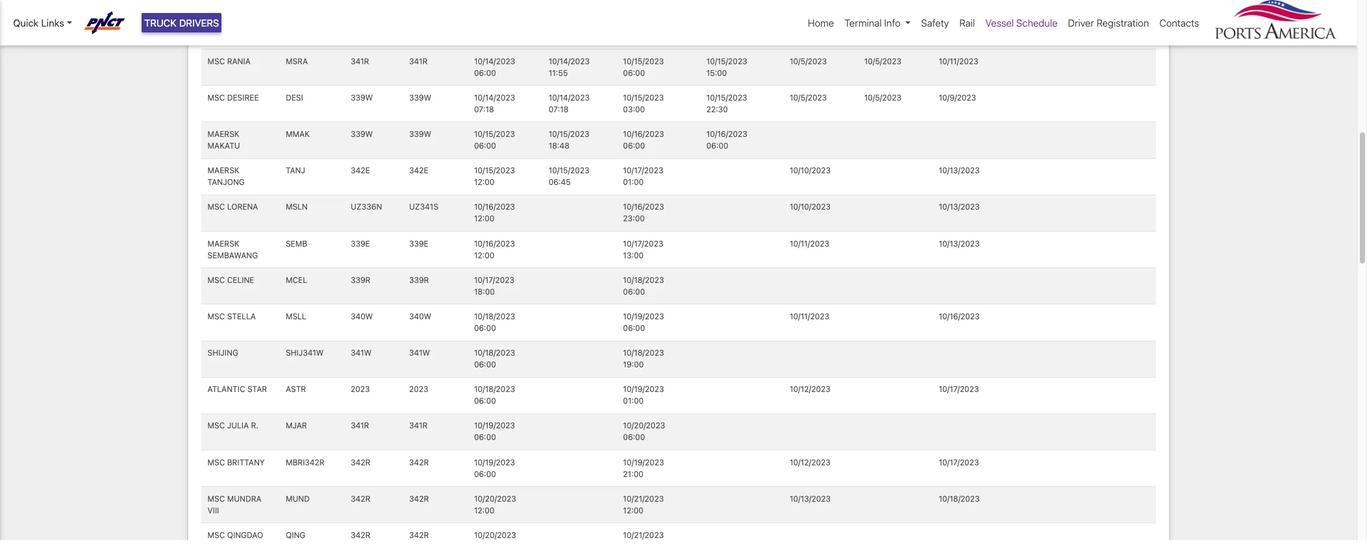 Task type: vqa. For each thing, say whether or not it's contained in the screenshot.


Task type: describe. For each thing, give the bounding box(es) containing it.
18:48
[[549, 141, 569, 151]]

home link
[[803, 10, 839, 35]]

uz336n
[[351, 202, 382, 212]]

10/11/2023 for 10/16/2023
[[790, 312, 829, 321]]

1 07:18 from the left
[[474, 104, 494, 114]]

mund
[[286, 494, 310, 504]]

10/19/2023 01:00
[[623, 385, 664, 406]]

mmak
[[286, 129, 310, 139]]

12:00 for 342r
[[474, 506, 494, 516]]

11:55
[[549, 68, 568, 78]]

mcel
[[286, 275, 307, 285]]

10/12/2023 for 10/19/2023 21:00
[[790, 458, 830, 467]]

22:30
[[706, 104, 728, 114]]

10/19/2023 21:00
[[623, 458, 664, 479]]

10/19/2023 for 342r
[[623, 458, 664, 467]]

r.
[[251, 421, 258, 431]]

03:00
[[623, 104, 645, 114]]

10/17/2023 18:00
[[474, 275, 514, 297]]

mjar
[[286, 421, 307, 431]]

10/16/2023 12:00 for uz341s
[[474, 202, 515, 224]]

21:00
[[623, 469, 643, 479]]

msll
[[286, 312, 306, 321]]

10/21/2023 12:00
[[623, 494, 664, 516]]

12:00 inside the 10/21/2023 12:00
[[623, 506, 643, 516]]

10/14/2023 06:00
[[474, 56, 515, 78]]

desi
[[286, 93, 303, 102]]

18:00
[[474, 287, 495, 297]]

10/16/2023 23:00
[[623, 202, 664, 224]]

10/16/2023 12:00 for 339e
[[474, 239, 515, 260]]

23:00
[[623, 214, 645, 224]]

msc for msc lorena
[[208, 202, 225, 212]]

10/15/2023 12:00
[[474, 166, 515, 187]]

rail
[[959, 17, 975, 29]]

2 10/16/2023 06:00 from the left
[[706, 129, 747, 151]]

06:00 inside '10/14/2023 06:00'
[[474, 68, 496, 78]]

brittany
[[227, 458, 265, 467]]

10/20/2023 12:00
[[474, 494, 516, 516]]

stella
[[227, 312, 256, 321]]

10/15/2023 15:00
[[706, 56, 747, 78]]

tanj
[[286, 166, 305, 175]]

msc stella
[[208, 312, 256, 321]]

06:45
[[549, 177, 571, 187]]

msc julia r.
[[208, 421, 258, 431]]

mundra
[[227, 494, 261, 504]]

driver registration
[[1068, 17, 1149, 29]]

julia
[[227, 421, 249, 431]]

makatu
[[208, 141, 240, 151]]

msc for msc julia r.
[[208, 421, 225, 431]]

msc for msc mundra viii
[[208, 494, 225, 504]]

1 342e from the left
[[351, 166, 370, 175]]

contacts link
[[1154, 10, 1204, 35]]

maersk for maersk makatu
[[208, 129, 239, 139]]

quick links link
[[13, 16, 72, 30]]

truck drivers
[[144, 17, 219, 29]]

0 vertical spatial 10/11/2023
[[939, 56, 978, 66]]

driver registration link
[[1063, 10, 1154, 35]]

atlantic star
[[208, 385, 267, 394]]

10/18/2023 06:00 for 10/19/2023 01:00
[[474, 385, 515, 406]]

safety link
[[916, 10, 954, 35]]

uz341s
[[409, 202, 438, 212]]

contacts
[[1159, 17, 1199, 29]]

10/13/2023 for 10/17/2023 01:00
[[939, 166, 980, 175]]

viii
[[208, 506, 219, 516]]

schedule
[[1016, 17, 1058, 29]]

maersk makatu
[[208, 129, 240, 151]]

truck
[[144, 17, 177, 29]]

maersk for maersk tanjong
[[208, 166, 239, 175]]

10/10/2023 for 10/17/2023
[[790, 166, 831, 175]]

safety
[[921, 17, 949, 29]]

semb
[[286, 239, 307, 248]]

sembawang
[[208, 250, 258, 260]]

10/17/2023 01:00
[[623, 166, 663, 187]]

10/14/2023 11:55
[[549, 56, 590, 78]]

10/20/2023 06:00
[[623, 421, 665, 443]]

quick links
[[13, 17, 64, 29]]

1 339r from the left
[[351, 275, 370, 285]]

links
[[41, 17, 64, 29]]

shijing
[[208, 348, 238, 358]]

sariska
[[227, 20, 260, 29]]

10/17/2023 for 18:00
[[474, 275, 514, 285]]

10/17/2023 13:00
[[623, 239, 663, 260]]

astr
[[286, 385, 306, 394]]

01:00 for 10/19/2023 01:00
[[623, 396, 644, 406]]

2 340w from the left
[[409, 312, 431, 321]]

10/9/2023
[[939, 93, 976, 102]]

msc brittany
[[208, 458, 265, 467]]

10/18/2023 19:00
[[623, 348, 664, 370]]

msra
[[286, 56, 308, 66]]

drivers
[[179, 17, 219, 29]]

msc sariska v
[[208, 20, 267, 29]]

msc for msc stella
[[208, 312, 225, 321]]

10/21/2023
[[623, 494, 664, 504]]

0 vertical spatial 10/12/2023
[[939, 20, 979, 29]]

2 10/14/2023 07:18 from the left
[[549, 93, 590, 114]]

terminal info link
[[839, 10, 916, 35]]

home
[[808, 17, 834, 29]]

15:00
[[706, 68, 727, 78]]

2 2023 from the left
[[409, 385, 428, 394]]

v
[[262, 20, 267, 29]]



Task type: locate. For each thing, give the bounding box(es) containing it.
3 msc from the top
[[208, 93, 225, 102]]

339e
[[351, 239, 370, 248], [409, 239, 428, 248]]

06:00 inside the 10/20/2023 06:00
[[623, 433, 645, 443]]

msc celine
[[208, 275, 254, 285]]

10/19/2023
[[623, 312, 664, 321], [623, 385, 664, 394], [474, 421, 515, 431], [474, 458, 515, 467], [623, 458, 664, 467]]

2 10/10/2023 from the top
[[790, 202, 831, 212]]

10/13/2023 for 10/17/2023 13:00
[[939, 239, 980, 248]]

10/16/2023 12:00
[[474, 202, 515, 224], [474, 239, 515, 260]]

10/10/2023 for 10/16/2023
[[790, 202, 831, 212]]

1 339e from the left
[[351, 239, 370, 248]]

01:00 for 10/17/2023 01:00
[[623, 177, 644, 187]]

10/11/2023 for 10/13/2023
[[790, 239, 829, 248]]

msc desiree
[[208, 93, 259, 102]]

342e up uz336n
[[351, 166, 370, 175]]

12:00 for 342e
[[474, 177, 494, 187]]

lorena
[[227, 202, 258, 212]]

10/17/2023 for 13:00
[[623, 239, 663, 248]]

07:18
[[474, 104, 494, 114], [549, 104, 569, 114]]

1 vertical spatial 10/16/2023 12:00
[[474, 239, 515, 260]]

339e down uz336n
[[351, 239, 370, 248]]

10/19/2023 06:00 for 10/20/2023 06:00
[[474, 421, 515, 443]]

0 vertical spatial maersk
[[208, 129, 239, 139]]

10/16/2023 06:00 down 03:00
[[623, 129, 664, 151]]

1 vertical spatial 10/20/2023
[[474, 494, 516, 504]]

maersk tanjong
[[208, 166, 245, 187]]

1 horizontal spatial 10/14/2023 07:18
[[549, 93, 590, 114]]

3 maersk from the top
[[208, 239, 239, 248]]

7 msc from the top
[[208, 421, 225, 431]]

10/19/2023 for 2023
[[623, 385, 664, 394]]

2 vertical spatial maersk
[[208, 239, 239, 248]]

06:00
[[474, 68, 496, 78], [623, 68, 645, 78], [474, 141, 496, 151], [623, 141, 645, 151], [706, 141, 728, 151], [623, 287, 645, 297], [474, 323, 496, 333], [623, 323, 645, 333], [474, 360, 496, 370], [474, 396, 496, 406], [474, 433, 496, 443], [623, 433, 645, 443], [474, 469, 496, 479]]

star
[[247, 385, 267, 394]]

1 horizontal spatial 10/6/2023
[[864, 20, 902, 29]]

msc left stella
[[208, 312, 225, 321]]

1 horizontal spatial 339r
[[409, 275, 429, 285]]

rania
[[227, 56, 251, 66]]

10/5/2023
[[790, 56, 827, 66], [864, 56, 901, 66], [790, 93, 827, 102], [864, 93, 901, 102]]

1 horizontal spatial 2023
[[409, 385, 428, 394]]

10/17/2023 for 01:00
[[623, 166, 663, 175]]

1 10/10/2023 from the top
[[790, 166, 831, 175]]

01:00 up the 10/20/2023 06:00 on the left bottom of the page
[[623, 396, 644, 406]]

10/14/2023 07:18 down 11:55
[[549, 93, 590, 114]]

0 vertical spatial 10/20/2023
[[623, 421, 665, 431]]

msc left desiree
[[208, 93, 225, 102]]

0 horizontal spatial 07:18
[[474, 104, 494, 114]]

341w
[[351, 348, 372, 358], [409, 348, 430, 358]]

1 horizontal spatial 07:18
[[549, 104, 569, 114]]

maersk inside maersk sembawang
[[208, 239, 239, 248]]

01:00 inside 10/17/2023 01:00
[[623, 177, 644, 187]]

maersk
[[208, 129, 239, 139], [208, 166, 239, 175], [208, 239, 239, 248]]

10/19/2023 for 340w
[[623, 312, 664, 321]]

1 10/16/2023 06:00 from the left
[[623, 129, 664, 151]]

2 vertical spatial 10/12/2023
[[790, 458, 830, 467]]

01:00 up 10/16/2023 23:00
[[623, 177, 644, 187]]

10/16/2023 12:00 down 10/15/2023 12:00
[[474, 202, 515, 224]]

12:00 inside 10/20/2023 12:00
[[474, 506, 494, 516]]

0 horizontal spatial 340w
[[351, 312, 373, 321]]

1 horizontal spatial 10/15/2023 06:00
[[623, 56, 664, 78]]

desiree
[[227, 93, 259, 102]]

1 horizontal spatial 340w
[[409, 312, 431, 321]]

10/16/2023 06:00
[[623, 129, 664, 151], [706, 129, 747, 151]]

10/16/2023 06:00 down 22:30
[[706, 129, 747, 151]]

10/19/2023 06:00 for 10/19/2023 21:00
[[474, 458, 515, 479]]

10/16/2023
[[623, 129, 664, 139], [706, 129, 747, 139], [474, 202, 515, 212], [623, 202, 664, 212], [474, 239, 515, 248], [939, 312, 980, 321]]

1 msc from the top
[[208, 20, 225, 29]]

0 horizontal spatial 10/20/2023
[[474, 494, 516, 504]]

10/12/2023
[[939, 20, 979, 29], [790, 385, 830, 394], [790, 458, 830, 467]]

19:00
[[623, 360, 644, 370]]

2 01:00 from the top
[[623, 396, 644, 406]]

12:00 for 339e
[[474, 250, 494, 260]]

0 vertical spatial 10/16/2023 12:00
[[474, 202, 515, 224]]

1 10/6/2023 from the left
[[790, 20, 827, 29]]

maersk inside maersk tanjong
[[208, 166, 239, 175]]

10/16/2023 12:00 up "10/17/2023 18:00"
[[474, 239, 515, 260]]

339e down uz341s at the top left of the page
[[409, 239, 428, 248]]

0 horizontal spatial 10/15/2023 06:00
[[474, 129, 515, 151]]

mbri342r
[[286, 458, 325, 467]]

msc left rania at the left of page
[[208, 56, 225, 66]]

10/6/2023 left safety link
[[864, 20, 902, 29]]

atlantic
[[208, 385, 245, 394]]

2 07:18 from the left
[[549, 104, 569, 114]]

1 340w from the left
[[351, 312, 373, 321]]

0 vertical spatial 10/19/2023 06:00
[[623, 312, 664, 333]]

msc for msc desiree
[[208, 93, 225, 102]]

1 horizontal spatial 339e
[[409, 239, 428, 248]]

terminal
[[844, 17, 882, 29]]

0 horizontal spatial 10/16/2023 06:00
[[623, 129, 664, 151]]

maersk inside maersk makatu
[[208, 129, 239, 139]]

maersk up makatu
[[208, 129, 239, 139]]

342r
[[351, 458, 370, 467], [409, 458, 429, 467], [351, 494, 370, 504], [409, 494, 429, 504]]

2 10/16/2023 12:00 from the top
[[474, 239, 515, 260]]

msln
[[286, 202, 308, 212]]

1 maersk from the top
[[208, 129, 239, 139]]

10/12/2023 for 10/19/2023 01:00
[[790, 385, 830, 394]]

10/15/2023 06:00 up 10/15/2023 03:00
[[623, 56, 664, 78]]

msc left julia
[[208, 421, 225, 431]]

2 10/6/2023 from the left
[[864, 20, 902, 29]]

10/20/2023 for 06:00
[[623, 421, 665, 431]]

1 vertical spatial 10/15/2023 06:00
[[474, 129, 515, 151]]

0 horizontal spatial 10/14/2023 07:18
[[474, 93, 515, 114]]

2 msc from the top
[[208, 56, 225, 66]]

01:00 inside "10/19/2023 01:00"
[[623, 396, 644, 406]]

10/20/2023 for 12:00
[[474, 494, 516, 504]]

1 vertical spatial maersk
[[208, 166, 239, 175]]

9 msc from the top
[[208, 494, 225, 504]]

msc for msc celine
[[208, 275, 225, 285]]

6 msc from the top
[[208, 312, 225, 321]]

342e
[[351, 166, 370, 175], [409, 166, 428, 175]]

0 horizontal spatial 339e
[[351, 239, 370, 248]]

10/13/2023
[[939, 166, 980, 175], [939, 202, 980, 212], [939, 239, 980, 248], [790, 494, 831, 504]]

0 vertical spatial 01:00
[[623, 177, 644, 187]]

2 341w from the left
[[409, 348, 430, 358]]

1 vertical spatial 10/11/2023
[[790, 239, 829, 248]]

12:00 for uz341s
[[474, 214, 494, 224]]

10/15/2023
[[623, 56, 664, 66], [706, 56, 747, 66], [623, 93, 664, 102], [706, 93, 747, 102], [474, 129, 515, 139], [549, 129, 589, 139], [474, 166, 515, 175], [549, 166, 589, 175]]

rail link
[[954, 10, 980, 35]]

10/20/2023
[[623, 421, 665, 431], [474, 494, 516, 504]]

msc inside msc mundra viii
[[208, 494, 225, 504]]

msc for msc brittany
[[208, 458, 225, 467]]

10/17/2023
[[623, 166, 663, 175], [623, 239, 663, 248], [474, 275, 514, 285], [939, 385, 979, 394], [939, 458, 979, 467]]

10/6/2023 left terminal
[[790, 20, 827, 29]]

1 01:00 from the top
[[623, 177, 644, 187]]

10/19/2023 06:00
[[623, 312, 664, 333], [474, 421, 515, 443], [474, 458, 515, 479]]

2 vertical spatial 10/11/2023
[[790, 312, 829, 321]]

10/14/2023 07:18 down '10/14/2023 06:00'
[[474, 93, 515, 114]]

msc up viii
[[208, 494, 225, 504]]

maersk up sembawang
[[208, 239, 239, 248]]

341r
[[351, 56, 369, 66], [409, 56, 428, 66], [351, 421, 369, 431], [409, 421, 428, 431]]

10/18/2023 06:00 for 10/18/2023 19:00
[[474, 348, 515, 370]]

0 horizontal spatial 342e
[[351, 166, 370, 175]]

2 339e from the left
[[409, 239, 428, 248]]

10/11/2023
[[939, 56, 978, 66], [790, 239, 829, 248], [790, 312, 829, 321]]

2 maersk from the top
[[208, 166, 239, 175]]

10/6/2023
[[790, 20, 827, 29], [864, 20, 902, 29]]

maersk sembawang
[[208, 239, 258, 260]]

msc left 'lorena'
[[208, 202, 225, 212]]

0 horizontal spatial 341w
[[351, 348, 372, 358]]

2 342e from the left
[[409, 166, 428, 175]]

0 horizontal spatial 2023
[[351, 385, 370, 394]]

1 2023 from the left
[[351, 385, 370, 394]]

maersk up tanjong
[[208, 166, 239, 175]]

driver
[[1068, 17, 1094, 29]]

vessel schedule
[[985, 17, 1058, 29]]

342e up uz341s at the top left of the page
[[409, 166, 428, 175]]

2 vertical spatial 10/19/2023 06:00
[[474, 458, 515, 479]]

10/14/2023 07:18
[[474, 93, 515, 114], [549, 93, 590, 114]]

10/18/2023 06:00 for 10/19/2023 06:00
[[474, 312, 515, 333]]

1 341w from the left
[[351, 348, 372, 358]]

0 vertical spatial 10/15/2023 06:00
[[623, 56, 664, 78]]

07:18 up 10/15/2023 18:48
[[549, 104, 569, 114]]

1 vertical spatial 10/19/2023 06:00
[[474, 421, 515, 443]]

5 msc from the top
[[208, 275, 225, 285]]

10/15/2023 18:48
[[549, 129, 589, 151]]

1 vertical spatial 10/12/2023
[[790, 385, 830, 394]]

msc left brittany
[[208, 458, 225, 467]]

07:18 down '10/14/2023 06:00'
[[474, 104, 494, 114]]

1 horizontal spatial 342e
[[409, 166, 428, 175]]

1 horizontal spatial 10/16/2023 06:00
[[706, 129, 747, 151]]

2 339r from the left
[[409, 275, 429, 285]]

8 msc from the top
[[208, 458, 225, 467]]

msc left sariska on the left
[[208, 20, 225, 29]]

msc
[[208, 20, 225, 29], [208, 56, 225, 66], [208, 93, 225, 102], [208, 202, 225, 212], [208, 275, 225, 285], [208, 312, 225, 321], [208, 421, 225, 431], [208, 458, 225, 467], [208, 494, 225, 504]]

msc for msc sariska v
[[208, 20, 225, 29]]

registration
[[1097, 17, 1149, 29]]

msc mundra viii
[[208, 494, 261, 516]]

1 vertical spatial 01:00
[[623, 396, 644, 406]]

maersk for maersk sembawang
[[208, 239, 239, 248]]

10/14/2023
[[474, 56, 515, 66], [549, 56, 590, 66], [474, 93, 515, 102], [549, 93, 590, 102]]

msc left 'celine'
[[208, 275, 225, 285]]

4 msc from the top
[[208, 202, 225, 212]]

truck drivers link
[[142, 13, 222, 33]]

vessel
[[985, 17, 1014, 29]]

celine
[[227, 275, 254, 285]]

shij341w
[[286, 348, 324, 358]]

msc for msc rania
[[208, 56, 225, 66]]

10/15/2023 06:00 up 10/15/2023 12:00
[[474, 129, 515, 151]]

0 horizontal spatial 10/6/2023
[[790, 20, 827, 29]]

1 horizontal spatial 10/20/2023
[[623, 421, 665, 431]]

tanjong
[[208, 177, 245, 187]]

1 10/16/2023 12:00 from the top
[[474, 202, 515, 224]]

1 10/14/2023 07:18 from the left
[[474, 93, 515, 114]]

1 horizontal spatial 341w
[[409, 348, 430, 358]]

10/13/2023 for 10/16/2023 23:00
[[939, 202, 980, 212]]

1 vertical spatial 10/10/2023
[[790, 202, 831, 212]]

12:00 inside 10/15/2023 12:00
[[474, 177, 494, 187]]

info
[[884, 17, 901, 29]]

10/18/2023 06:00
[[623, 275, 664, 297], [474, 312, 515, 333], [474, 348, 515, 370], [474, 385, 515, 406]]

quick
[[13, 17, 39, 29]]

13:00
[[623, 250, 644, 260]]

10/15/2023 03:00
[[623, 93, 664, 114]]

0 horizontal spatial 339r
[[351, 275, 370, 285]]

2023
[[351, 385, 370, 394], [409, 385, 428, 394]]

vessel schedule link
[[980, 10, 1063, 35]]

msc lorena
[[208, 202, 258, 212]]

0 vertical spatial 10/10/2023
[[790, 166, 831, 175]]

10/15/2023 22:30
[[706, 93, 747, 114]]

10/15/2023 06:45
[[549, 166, 589, 187]]



